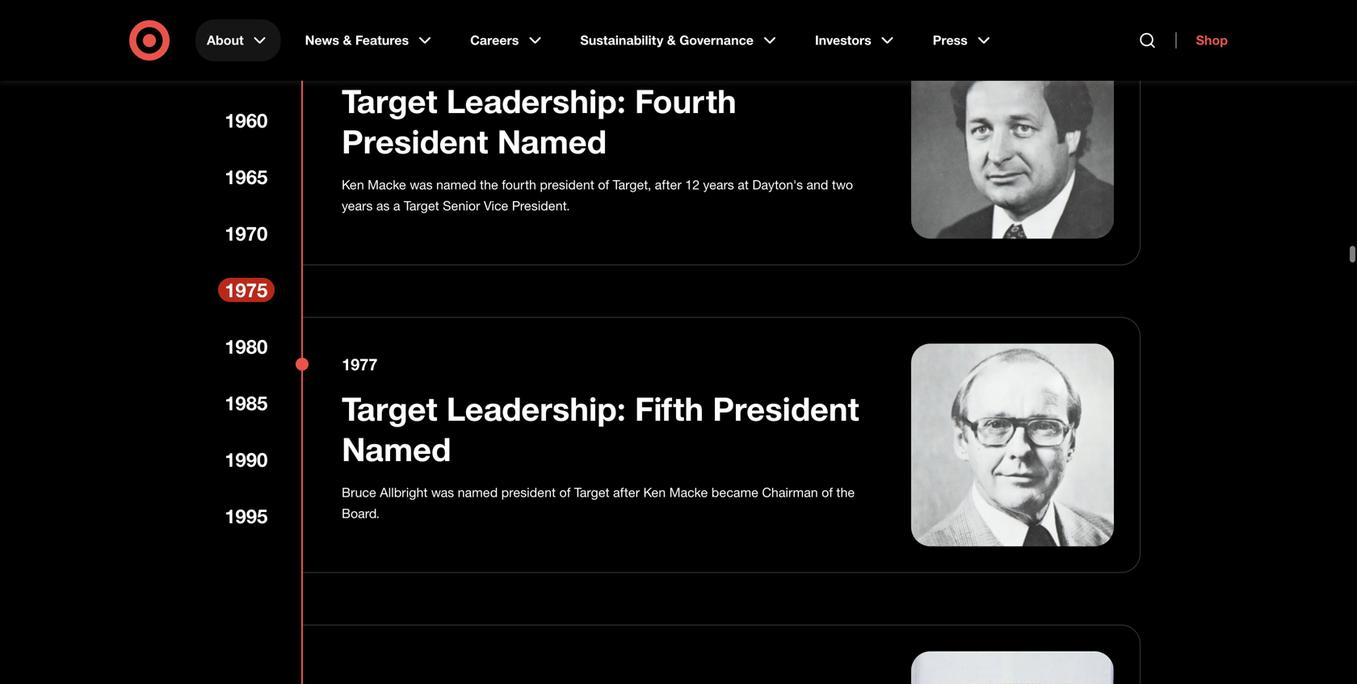Task type: locate. For each thing, give the bounding box(es) containing it.
1 & from the left
[[343, 32, 352, 48]]

president for target leadership: fourth president named
[[342, 109, 489, 148]]

target leadership: fourth president named
[[342, 68, 737, 148]]

named inside the bruce allbright was named president of target after ken macke became chairman of the board.
[[458, 472, 498, 488]]

1 horizontal spatial &
[[667, 32, 676, 48]]

named inside the target leadership: fifth president named
[[342, 417, 451, 456]]

target right a
[[404, 185, 439, 201]]

president inside the "target leadership: fourth president named"
[[342, 109, 489, 148]]

after left 12
[[655, 164, 682, 180]]

president
[[540, 164, 595, 180], [502, 472, 556, 488]]

after
[[655, 164, 682, 180], [613, 472, 640, 488]]

of inside the ken macke was named the fourth president of target, after 12 years at dayton's and two years as a target senior vice president.
[[598, 164, 609, 180]]

1 horizontal spatial of
[[598, 164, 609, 180]]

1 vertical spatial was
[[431, 472, 454, 488]]

was inside the ken macke was named the fourth president of target, after 12 years at dayton's and two years as a target senior vice president.
[[410, 164, 433, 180]]

0 horizontal spatial president
[[342, 109, 489, 148]]

leadership: inside the "target leadership: fourth president named"
[[447, 68, 626, 108]]

vice
[[484, 185, 509, 201]]

1 vertical spatial president
[[502, 472, 556, 488]]

the inside the ken macke was named the fourth president of target, after 12 years at dayton's and two years as a target senior vice president.
[[480, 164, 499, 180]]

0 vertical spatial was
[[410, 164, 433, 180]]

named up allbright
[[342, 417, 451, 456]]

after down the target leadership: fifth president named
[[613, 472, 640, 488]]

target down the 1977
[[342, 376, 438, 416]]

0 vertical spatial after
[[655, 164, 682, 180]]

careers
[[470, 32, 519, 48]]

1 leadership: from the top
[[447, 68, 626, 108]]

fifth
[[635, 376, 704, 416]]

president
[[342, 109, 489, 148], [713, 376, 860, 416]]

president for target leadership: fifth president named
[[713, 376, 860, 416]]

target inside the ken macke was named the fourth president of target, after 12 years at dayton's and two years as a target senior vice president.
[[404, 185, 439, 201]]

the
[[480, 164, 499, 180], [837, 472, 855, 488]]

was
[[410, 164, 433, 180], [431, 472, 454, 488]]

of down the target leadership: fifth president named
[[560, 472, 571, 488]]

12
[[686, 164, 700, 180]]

0 horizontal spatial after
[[613, 472, 640, 488]]

1 vertical spatial after
[[613, 472, 640, 488]]

1 horizontal spatial ken
[[644, 472, 666, 488]]

1 vertical spatial leadership:
[[447, 376, 626, 416]]

was inside the bruce allbright was named president of target after ken macke became chairman of the board.
[[431, 472, 454, 488]]

shop link
[[1176, 32, 1229, 48]]

0 vertical spatial named
[[498, 109, 607, 148]]

ken
[[342, 164, 364, 180], [644, 472, 666, 488]]

& right news
[[343, 32, 352, 48]]

target inside the target leadership: fifth president named
[[342, 376, 438, 416]]

news
[[305, 32, 339, 48]]

named up fourth
[[498, 109, 607, 148]]

named inside the "target leadership: fourth president named"
[[498, 109, 607, 148]]

0 vertical spatial leadership:
[[447, 68, 626, 108]]

named inside the ken macke was named the fourth president of target, after 12 years at dayton's and two years as a target senior vice president.
[[436, 164, 477, 180]]

1960 link
[[218, 108, 275, 133]]

governance
[[680, 32, 754, 48]]

0 vertical spatial macke
[[368, 164, 406, 180]]

1 vertical spatial named
[[458, 472, 498, 488]]

years
[[703, 164, 735, 180], [342, 185, 373, 201]]

a man in a suit image
[[912, 23, 1115, 226]]

0 vertical spatial ken
[[342, 164, 364, 180]]

1 vertical spatial ken
[[644, 472, 666, 488]]

1970
[[225, 222, 268, 245]]

sustainability
[[581, 32, 664, 48]]

2 & from the left
[[667, 32, 676, 48]]

1 vertical spatial macke
[[670, 472, 708, 488]]

the right chairman at the bottom of the page
[[837, 472, 855, 488]]

leadership: for fourth
[[447, 68, 626, 108]]

1960
[[225, 109, 268, 132]]

president inside the target leadership: fifth president named
[[713, 376, 860, 416]]

target
[[342, 68, 438, 108], [404, 185, 439, 201], [342, 376, 438, 416], [574, 472, 610, 488]]

target down features
[[342, 68, 438, 108]]

1 horizontal spatial the
[[837, 472, 855, 488]]

1 vertical spatial president
[[713, 376, 860, 416]]

1 vertical spatial the
[[837, 472, 855, 488]]

& left governance
[[667, 32, 676, 48]]

features
[[356, 32, 409, 48]]

1 horizontal spatial named
[[498, 109, 607, 148]]

became
[[712, 472, 759, 488]]

years left as
[[342, 185, 373, 201]]

named up senior
[[436, 164, 477, 180]]

0 horizontal spatial &
[[343, 32, 352, 48]]

of right chairman at the bottom of the page
[[822, 472, 833, 488]]

the up vice at top left
[[480, 164, 499, 180]]

1977
[[342, 342, 378, 361]]

named right allbright
[[458, 472, 498, 488]]

allbright
[[380, 472, 428, 488]]

target,
[[613, 164, 652, 180]]

1 vertical spatial years
[[342, 185, 373, 201]]

2 leadership: from the top
[[447, 376, 626, 416]]

1980 link
[[218, 335, 275, 359]]

1 horizontal spatial after
[[655, 164, 682, 180]]

1 horizontal spatial president
[[713, 376, 860, 416]]

named
[[498, 109, 607, 148], [342, 417, 451, 456]]

target down the target leadership: fifth president named
[[574, 472, 610, 488]]

& for governance
[[667, 32, 676, 48]]

target leadership: fifth president named
[[342, 376, 860, 456]]

macke left became
[[670, 472, 708, 488]]

ken inside the ken macke was named the fourth president of target, after 12 years at dayton's and two years as a target senior vice president.
[[342, 164, 364, 180]]

leadership:
[[447, 68, 626, 108], [447, 376, 626, 416]]

two
[[832, 164, 854, 180]]

0 horizontal spatial macke
[[368, 164, 406, 180]]

of left target,
[[598, 164, 609, 180]]

of
[[598, 164, 609, 180], [560, 472, 571, 488], [822, 472, 833, 488]]

was for target leadership: fourth president named
[[410, 164, 433, 180]]

1995
[[225, 505, 268, 528]]

1976
[[342, 34, 378, 53]]

0 horizontal spatial named
[[342, 417, 451, 456]]

years left at
[[703, 164, 735, 180]]

1975 link
[[218, 278, 275, 302]]

careers link
[[459, 19, 556, 61]]

0 vertical spatial named
[[436, 164, 477, 180]]

2 horizontal spatial of
[[822, 472, 833, 488]]

1990 link
[[218, 448, 275, 472]]

0 vertical spatial president
[[540, 164, 595, 180]]

0 horizontal spatial the
[[480, 164, 499, 180]]

0 vertical spatial the
[[480, 164, 499, 180]]

named for target leadership: fourth president named
[[436, 164, 477, 180]]

sustainability & governance
[[581, 32, 754, 48]]

0 horizontal spatial ken
[[342, 164, 364, 180]]

investors
[[815, 32, 872, 48]]

1 horizontal spatial macke
[[670, 472, 708, 488]]

macke up as
[[368, 164, 406, 180]]

0 vertical spatial president
[[342, 109, 489, 148]]

about
[[207, 32, 244, 48]]

1 horizontal spatial years
[[703, 164, 735, 180]]

named
[[436, 164, 477, 180], [458, 472, 498, 488]]

senior
[[443, 185, 480, 201]]

chairman
[[762, 472, 818, 488]]

&
[[343, 32, 352, 48], [667, 32, 676, 48]]

macke
[[368, 164, 406, 180], [670, 472, 708, 488]]

1965 link
[[218, 165, 275, 189]]

leadership: inside the target leadership: fifth president named
[[447, 376, 626, 416]]

fourth
[[502, 164, 537, 180]]

1 vertical spatial named
[[342, 417, 451, 456]]



Task type: describe. For each thing, give the bounding box(es) containing it.
shop
[[1197, 32, 1229, 48]]

at
[[738, 164, 749, 180]]

news & features link
[[294, 19, 446, 61]]

1965
[[225, 165, 268, 189]]

as
[[376, 185, 390, 201]]

president inside the ken macke was named the fourth president of target, after 12 years at dayton's and two years as a target senior vice president.
[[540, 164, 595, 180]]

press link
[[922, 19, 1005, 61]]

& for features
[[343, 32, 352, 48]]

target inside the "target leadership: fourth president named"
[[342, 68, 438, 108]]

board.
[[342, 493, 380, 509]]

named for target leadership: fourth president named
[[498, 109, 607, 148]]

ken macke was named the fourth president of target, after 12 years at dayton's and two years as a target senior vice president.
[[342, 164, 854, 201]]

investors link
[[804, 19, 909, 61]]

bruce
[[342, 472, 376, 488]]

news & features
[[305, 32, 409, 48]]

macke inside the bruce allbright was named president of target after ken macke became chairman of the board.
[[670, 472, 708, 488]]

after inside the ken macke was named the fourth president of target, after 12 years at dayton's and two years as a target senior vice president.
[[655, 164, 682, 180]]

a
[[394, 185, 400, 201]]

president.
[[512, 185, 570, 201]]

1990
[[225, 448, 268, 472]]

0 horizontal spatial of
[[560, 472, 571, 488]]

was for target leadership: fifth president named
[[431, 472, 454, 488]]

about link
[[196, 19, 281, 61]]

1980
[[225, 335, 268, 358]]

1975
[[225, 278, 268, 302]]

macke inside the ken macke was named the fourth president of target, after 12 years at dayton's and two years as a target senior vice president.
[[368, 164, 406, 180]]

press
[[933, 32, 968, 48]]

sustainability & governance link
[[569, 19, 791, 61]]

1995 link
[[218, 504, 275, 529]]

0 horizontal spatial years
[[342, 185, 373, 201]]

and
[[807, 164, 829, 180]]

1970 link
[[218, 221, 275, 246]]

fourth
[[635, 68, 737, 108]]

1985 link
[[218, 391, 275, 415]]

leadership: for fifth
[[447, 376, 626, 416]]

a man wearing glasses image
[[912, 331, 1115, 534]]

named for target leadership: fifth president named
[[458, 472, 498, 488]]

1985
[[225, 392, 268, 415]]

named for target leadership: fifth president named
[[342, 417, 451, 456]]

the inside the bruce allbright was named president of target after ken macke became chairman of the board.
[[837, 472, 855, 488]]

bruce allbright was named president of target after ken macke became chairman of the board.
[[342, 472, 855, 509]]

after inside the bruce allbright was named president of target after ken macke became chairman of the board.
[[613, 472, 640, 488]]

dayton's
[[753, 164, 803, 180]]

0 vertical spatial years
[[703, 164, 735, 180]]

president inside the bruce allbright was named president of target after ken macke became chairman of the board.
[[502, 472, 556, 488]]

ken inside the bruce allbright was named president of target after ken macke became chairman of the board.
[[644, 472, 666, 488]]

target inside the bruce allbright was named president of target after ken macke became chairman of the board.
[[574, 472, 610, 488]]



Task type: vqa. For each thing, say whether or not it's contained in the screenshot.
top the
yes



